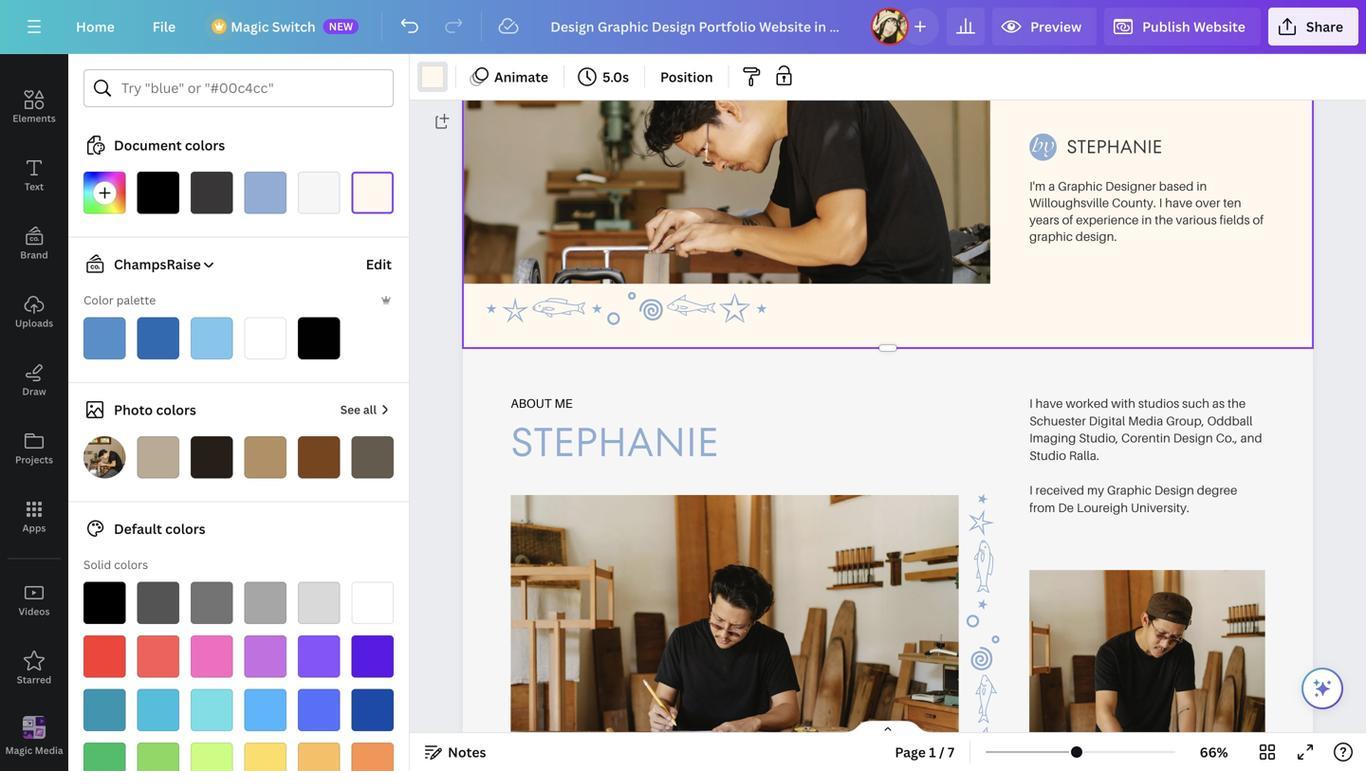 Task type: locate. For each thing, give the bounding box(es) containing it.
#8badd6 image
[[244, 172, 287, 214], [244, 172, 287, 214]]

worked
[[1066, 396, 1109, 411]]

2 vertical spatial design
[[1155, 483, 1195, 498]]

design up 'elements' button
[[18, 44, 50, 56]]

media inside i have worked with studios such as the schuester digital media group, oddball imaging studio, corentin design co., and studio ralla.
[[1128, 413, 1164, 428]]

county.
[[1112, 195, 1157, 210]]

1 vertical spatial ⋆
[[955, 595, 1013, 613]]

royal blue #5271ff image
[[298, 689, 340, 732], [298, 689, 340, 732]]

magic inside main menu bar
[[231, 18, 269, 36]]

have up schuester
[[1036, 396, 1063, 411]]

i
[[1159, 195, 1163, 210], [1030, 396, 1033, 411], [1030, 483, 1033, 498]]

purple #8c52ff image
[[298, 636, 340, 678], [298, 636, 340, 678]]

1 vertical spatial the
[[1228, 396, 1246, 411]]

#166bb5 image
[[137, 317, 179, 360]]

1 of from the left
[[1062, 212, 1074, 227]]

#655b4d image
[[352, 436, 394, 479]]

pink #ff66c4 image
[[191, 636, 233, 678]]

position button
[[653, 62, 721, 92]]

videos
[[19, 605, 50, 618]]

co.,
[[1216, 431, 1238, 445]]

new
[[329, 19, 353, 33]]

by
[[1032, 138, 1055, 157]]

white #ffffff image
[[352, 582, 394, 624], [352, 582, 394, 624]]

share button
[[1269, 8, 1359, 46]]

peach #ffbd59 image
[[298, 743, 340, 771], [298, 743, 340, 771]]

about
[[511, 396, 552, 411]]

cobalt blue #004aad image
[[352, 689, 394, 732]]

0 vertical spatial magic
[[231, 18, 269, 36]]

#000000 image
[[137, 172, 179, 214], [137, 172, 179, 214]]

magenta #cb6ce6 image
[[244, 636, 287, 678]]

⋆ up ˚ at the right bottom
[[955, 595, 1013, 613]]

1 vertical spatial graphic
[[1107, 483, 1152, 498]]

1 vertical spatial media
[[35, 744, 63, 757]]

#b78f61 image
[[244, 436, 287, 479]]

color palette
[[84, 292, 156, 308]]

i down based
[[1159, 195, 1163, 210]]

design.
[[1076, 229, 1117, 244]]

3 ⋆ from the top
[[955, 760, 1013, 771]]

Try "blue" or "#00c4cc" search field
[[121, 70, 381, 106]]

the right "as"
[[1228, 396, 1246, 411]]

notes
[[448, 743, 486, 761]]

gray #737373 image
[[191, 582, 233, 624], [191, 582, 233, 624]]

0 vertical spatial media
[[1128, 413, 1164, 428]]

website
[[1194, 18, 1246, 36]]

0 vertical spatial stephanie
[[1067, 134, 1163, 160]]

i up schuester
[[1030, 396, 1033, 411]]

0 horizontal spatial have
[[1036, 396, 1063, 411]]

0 horizontal spatial magic
[[5, 744, 32, 757]]

uploads button
[[0, 278, 68, 346]]

0 horizontal spatial in
[[1142, 212, 1152, 227]]

home link
[[61, 8, 130, 46]]

preview button
[[993, 8, 1097, 46]]

yellow #ffde59 image
[[244, 743, 287, 771]]

colors right document
[[185, 136, 225, 154]]

black #000000 image
[[84, 582, 126, 624], [84, 582, 126, 624]]

graphic up 'loureigh'
[[1107, 483, 1152, 498]]

0 vertical spatial the
[[1155, 212, 1173, 227]]

edit button
[[364, 245, 394, 283]]

0 horizontal spatial media
[[35, 744, 63, 757]]

have
[[1165, 195, 1193, 210], [1036, 396, 1063, 411]]

#bbaa92 image
[[137, 436, 179, 479]]

yellow #ffde59 image
[[244, 743, 287, 771]]

with
[[1111, 396, 1136, 411]]

0 horizontal spatial the
[[1155, 212, 1173, 227]]

0 vertical spatial graphic
[[1058, 179, 1103, 193]]

color
[[84, 292, 114, 308]]

page
[[895, 743, 926, 761]]

apps button
[[0, 483, 68, 551]]

coral red #ff5757 image
[[137, 636, 179, 678], [137, 636, 179, 678]]

animate
[[494, 68, 549, 86]]

1 vertical spatial stephanie
[[511, 414, 719, 470]]

#010101 image
[[298, 317, 340, 360], [298, 317, 340, 360]]

1 horizontal spatial in
[[1197, 179, 1207, 193]]

have inside i have worked with studios such as the schuester digital media group, oddball imaging studio, corentin design co., and studio ralla.
[[1036, 396, 1063, 411]]

default
[[114, 520, 162, 538]]

1 vertical spatial i
[[1030, 396, 1033, 411]]

of down willoughsville
[[1062, 212, 1074, 227]]

i'm
[[1030, 179, 1046, 193]]

solid colors
[[84, 557, 148, 573]]

light gray #d9d9d9 image
[[298, 582, 340, 624], [298, 582, 340, 624]]

1 horizontal spatial the
[[1228, 396, 1246, 411]]

light blue #38b6ff image
[[244, 689, 287, 732]]

i up from
[[1030, 483, 1033, 498]]

palette
[[116, 292, 156, 308]]

group,
[[1166, 413, 1205, 428]]

⋆ right '7'
[[955, 760, 1013, 771]]

0 vertical spatial i
[[1159, 195, 1163, 210]]

grass green #7ed957 image
[[137, 743, 179, 771], [137, 743, 179, 771]]

i received my graphic design degree from de loureigh university.
[[1030, 483, 1238, 515]]

draw
[[22, 385, 46, 398]]

graphic
[[1058, 179, 1103, 193], [1107, 483, 1152, 498]]

graphic up willoughsville
[[1058, 179, 1103, 193]]

1 vertical spatial in
[[1142, 212, 1152, 227]]

in up over
[[1197, 179, 1207, 193]]

champsraise
[[114, 255, 201, 273]]

#393636 image
[[191, 172, 233, 214], [191, 172, 233, 214]]

˚
[[955, 634, 1013, 645]]

turquoise blue #5ce1e6 image
[[191, 689, 233, 732]]

colors right photo
[[156, 401, 196, 419]]

0 vertical spatial design
[[18, 44, 50, 56]]

7
[[948, 743, 955, 761]]

colors right default
[[165, 520, 205, 538]]

magic down starred
[[5, 744, 32, 757]]

position
[[660, 68, 713, 86]]

home
[[76, 18, 115, 36]]

aqua blue #0cc0df image
[[137, 689, 179, 732]]

66%
[[1200, 743, 1228, 761]]

0 vertical spatial ⋆
[[955, 489, 1013, 508]]

1 horizontal spatial of
[[1253, 212, 1264, 227]]

#7c4214 image
[[298, 436, 340, 479]]

gray #a6a6a6 image
[[244, 582, 287, 624], [244, 582, 287, 624]]

have down based
[[1165, 195, 1193, 210]]

#655b4d image
[[352, 436, 394, 479]]

about me
[[511, 396, 573, 411]]

in
[[1197, 179, 1207, 193], [1142, 212, 1152, 227]]

add a new color image
[[84, 172, 126, 214], [84, 172, 126, 214]]

1 ⋆ from the top
[[955, 489, 1013, 508]]

stephanie
[[1067, 134, 1163, 160], [511, 414, 719, 470]]

𓆜
[[955, 673, 1013, 725]]

#ffffff image
[[244, 317, 287, 360], [244, 317, 287, 360]]

ten
[[1223, 195, 1242, 210]]

starred button
[[0, 635, 68, 703]]

in down county.
[[1142, 212, 1152, 227]]

design up university.
[[1155, 483, 1195, 498]]

media down starred
[[35, 744, 63, 757]]

design button
[[0, 5, 68, 73]]

1 horizontal spatial graphic
[[1107, 483, 1152, 498]]

willoughsville
[[1030, 195, 1109, 210]]

0 vertical spatial have
[[1165, 195, 1193, 210]]

i inside i have worked with studios such as the schuester digital media group, oddball imaging studio, corentin design co., and studio ralla.
[[1030, 396, 1033, 411]]

2 ⋆ from the top
[[955, 595, 1013, 613]]

the left various
[[1155, 212, 1173, 227]]

bright red #ff3131 image
[[84, 636, 126, 678]]

animate button
[[464, 62, 556, 92]]

studio
[[1030, 448, 1067, 463]]

my
[[1087, 483, 1105, 498]]

1 horizontal spatial have
[[1165, 195, 1193, 210]]

over
[[1196, 195, 1221, 210]]

page 1 / 7
[[895, 743, 955, 761]]

degree
[[1197, 483, 1238, 498]]

design down group,
[[1174, 431, 1213, 445]]

publish website
[[1143, 18, 1246, 36]]

magic left switch
[[231, 18, 269, 36]]

colors right solid
[[114, 557, 148, 573]]

0 vertical spatial in
[[1197, 179, 1207, 193]]

of right fields
[[1253, 212, 1264, 227]]

1 horizontal spatial magic
[[231, 18, 269, 36]]

stephanie down "me" on the bottom
[[511, 414, 719, 470]]

light blue #38b6ff image
[[244, 689, 287, 732]]

0 horizontal spatial graphic
[[1058, 179, 1103, 193]]

#271e18 image
[[191, 436, 233, 479], [191, 436, 233, 479]]

media up "corentin"
[[1128, 413, 1164, 428]]

bright red #ff3131 image
[[84, 636, 126, 678]]

de
[[1058, 500, 1074, 515]]

such
[[1182, 396, 1210, 411]]

2 vertical spatial ⋆
[[955, 760, 1013, 771]]

violet #5e17eb image
[[352, 636, 394, 678], [352, 636, 394, 678]]

dark turquoise #0097b2 image
[[84, 689, 126, 732], [84, 689, 126, 732]]

2 vertical spatial i
[[1030, 483, 1033, 498]]

1 vertical spatial design
[[1174, 431, 1213, 445]]

0 horizontal spatial of
[[1062, 212, 1074, 227]]

colors for solid colors
[[114, 557, 148, 573]]

✩
[[955, 725, 1013, 760]]

green #00bf63 image
[[84, 743, 126, 771], [84, 743, 126, 771]]

⋆ left from
[[955, 489, 1013, 508]]

1 horizontal spatial media
[[1128, 413, 1164, 428]]

0 horizontal spatial stephanie
[[511, 414, 719, 470]]

received
[[1036, 483, 1085, 498]]

5.0s
[[603, 68, 629, 86]]

champsraise button
[[76, 253, 216, 276]]

#fff8ed image
[[421, 65, 444, 88], [421, 65, 444, 88], [352, 172, 394, 214]]

#7c4214 image
[[298, 436, 340, 479]]

me
[[555, 396, 573, 411]]

⭒
[[955, 508, 1013, 538]]

#4890cd image
[[84, 317, 126, 360], [84, 317, 126, 360]]

all
[[363, 402, 377, 418]]

colors
[[185, 136, 225, 154], [156, 401, 196, 419], [165, 520, 205, 538], [114, 557, 148, 573]]

i inside i received my graphic design degree from de loureigh university.
[[1030, 483, 1033, 498]]

1 vertical spatial magic
[[5, 744, 32, 757]]

1
[[929, 743, 936, 761]]

magic
[[231, 18, 269, 36], [5, 744, 32, 757]]

magic inside button
[[5, 744, 32, 757]]

videos button
[[0, 566, 68, 635]]

magenta #cb6ce6 image
[[244, 636, 287, 678]]

orange #ff914d image
[[352, 743, 394, 771], [352, 743, 394, 771]]

stephanie up designer
[[1067, 134, 1163, 160]]

1 vertical spatial have
[[1036, 396, 1063, 411]]

of
[[1062, 212, 1074, 227], [1253, 212, 1264, 227]]

the
[[1155, 212, 1173, 227], [1228, 396, 1246, 411]]



Task type: vqa. For each thing, say whether or not it's contained in the screenshot.
Preview
yes



Task type: describe. For each thing, give the bounding box(es) containing it.
magic switch
[[231, 18, 316, 36]]

#fff8ed image
[[352, 172, 394, 214]]

designer
[[1106, 179, 1157, 193]]

publish website button
[[1105, 8, 1261, 46]]

have inside i'm a graphic designer based in willoughsville county. i have over ten years of experience in the various fields of graphic design.
[[1165, 195, 1193, 210]]

magic media
[[5, 744, 63, 757]]

see
[[340, 402, 361, 418]]

i for from
[[1030, 483, 1033, 498]]

brand button
[[0, 210, 68, 278]]

colors for default colors
[[165, 520, 205, 538]]

the inside i have worked with studios such as the schuester digital media group, oddball imaging studio, corentin design co., and studio ralla.
[[1228, 396, 1246, 411]]

lime #c1ff72 image
[[191, 743, 233, 771]]

uploads
[[15, 317, 53, 330]]

⋆ ⭒ 𓆟 ⋆ ｡ ˚ 𖦹 𓆜 ✩ ⋆
[[955, 489, 1013, 771]]

𓆟
[[955, 538, 1013, 595]]

various
[[1176, 212, 1217, 227]]

pink #ff66c4 image
[[191, 636, 233, 678]]

66% button
[[1183, 737, 1245, 768]]

1 horizontal spatial stephanie
[[1067, 134, 1163, 160]]

graphic inside i received my graphic design degree from de loureigh university.
[[1107, 483, 1152, 498]]

#bbaa92 image
[[137, 436, 179, 479]]

and
[[1241, 431, 1263, 445]]

corentin
[[1122, 431, 1171, 445]]

main menu bar
[[0, 0, 1366, 54]]

see all button
[[338, 391, 394, 429]]

projects button
[[0, 415, 68, 483]]

dark gray #545454 image
[[137, 582, 179, 624]]

apps
[[22, 522, 46, 535]]

design inside i received my graphic design degree from de loureigh university.
[[1155, 483, 1195, 498]]

fields
[[1220, 212, 1250, 227]]

aqua blue #0cc0df image
[[137, 689, 179, 732]]

digital
[[1089, 413, 1126, 428]]

｡
[[955, 613, 1013, 634]]

cobalt blue #004aad image
[[352, 689, 394, 732]]

photo colors
[[114, 401, 196, 419]]

page 1 / 7 button
[[888, 737, 962, 768]]

experience
[[1076, 212, 1139, 227]]

graphic
[[1030, 229, 1073, 244]]

from
[[1030, 500, 1056, 515]]

lime #c1ff72 image
[[191, 743, 233, 771]]

years
[[1030, 212, 1060, 227]]

elements
[[13, 112, 56, 125]]

colors for photo colors
[[156, 401, 196, 419]]

notes button
[[418, 737, 494, 768]]

document
[[114, 136, 182, 154]]

photo
[[114, 401, 153, 419]]

#b78f61 image
[[244, 436, 287, 479]]

i inside i'm a graphic designer based in willoughsville county. i have over ten years of experience in the various fields of graphic design.
[[1159, 195, 1163, 210]]

edit
[[366, 255, 392, 273]]

preview
[[1031, 18, 1082, 36]]

starred
[[17, 674, 51, 687]]

media inside button
[[35, 744, 63, 757]]

/
[[939, 743, 945, 761]]

draw button
[[0, 346, 68, 415]]

magic for magic switch
[[231, 18, 269, 36]]

brand
[[20, 249, 48, 261]]

university.
[[1131, 500, 1190, 515]]

5.0s button
[[572, 62, 637, 92]]

side panel tab list
[[0, 5, 68, 771]]

magic for magic media
[[5, 744, 32, 757]]

design inside i have worked with studios such as the schuester digital media group, oddball imaging studio, corentin design co., and studio ralla.
[[1174, 431, 1213, 445]]

𖦹
[[955, 645, 1013, 673]]

2 of from the left
[[1253, 212, 1264, 227]]

default colors
[[114, 520, 205, 538]]

show pages image
[[843, 720, 934, 735]]

imaging
[[1030, 431, 1076, 445]]

see all
[[340, 402, 377, 418]]

elements button
[[0, 73, 68, 141]]

#f6f6f6 image
[[298, 172, 340, 214]]

design inside button
[[18, 44, 50, 56]]

i have worked with studios such as the schuester digital media group, oddball imaging studio, corentin design co., and studio ralla.
[[1030, 396, 1263, 463]]

Design title text field
[[535, 8, 864, 46]]

studio,
[[1079, 431, 1119, 445]]

file button
[[137, 8, 191, 46]]

the inside i'm a graphic designer based in willoughsville county. i have over ten years of experience in the various fields of graphic design.
[[1155, 212, 1173, 227]]

switch
[[272, 18, 316, 36]]

studios
[[1139, 396, 1180, 411]]

#f6f6f6 image
[[298, 172, 340, 214]]

file
[[153, 18, 176, 36]]

text
[[25, 180, 44, 193]]

dark gray #545454 image
[[137, 582, 179, 624]]

#75c6ef image
[[191, 317, 233, 360]]

turquoise blue #5ce1e6 image
[[191, 689, 233, 732]]

#166bb5 image
[[137, 317, 179, 360]]

a
[[1049, 179, 1055, 193]]

i for as
[[1030, 396, 1033, 411]]

share
[[1307, 18, 1344, 36]]

solid
[[84, 557, 111, 573]]

text button
[[0, 141, 68, 210]]

publish
[[1143, 18, 1191, 36]]

graphic inside i'm a graphic designer based in willoughsville county. i have over ten years of experience in the various fields of graphic design.
[[1058, 179, 1103, 193]]

document colors
[[114, 136, 225, 154]]

schuester
[[1030, 413, 1086, 428]]

colors for document colors
[[185, 136, 225, 154]]

i'm a graphic designer based in willoughsville county. i have over ten years of experience in the various fields of graphic design.
[[1030, 179, 1264, 244]]

#75c6ef image
[[191, 317, 233, 360]]

as
[[1213, 396, 1225, 411]]

canva assistant image
[[1311, 678, 1334, 700]]

oddball
[[1208, 413, 1253, 428]]



